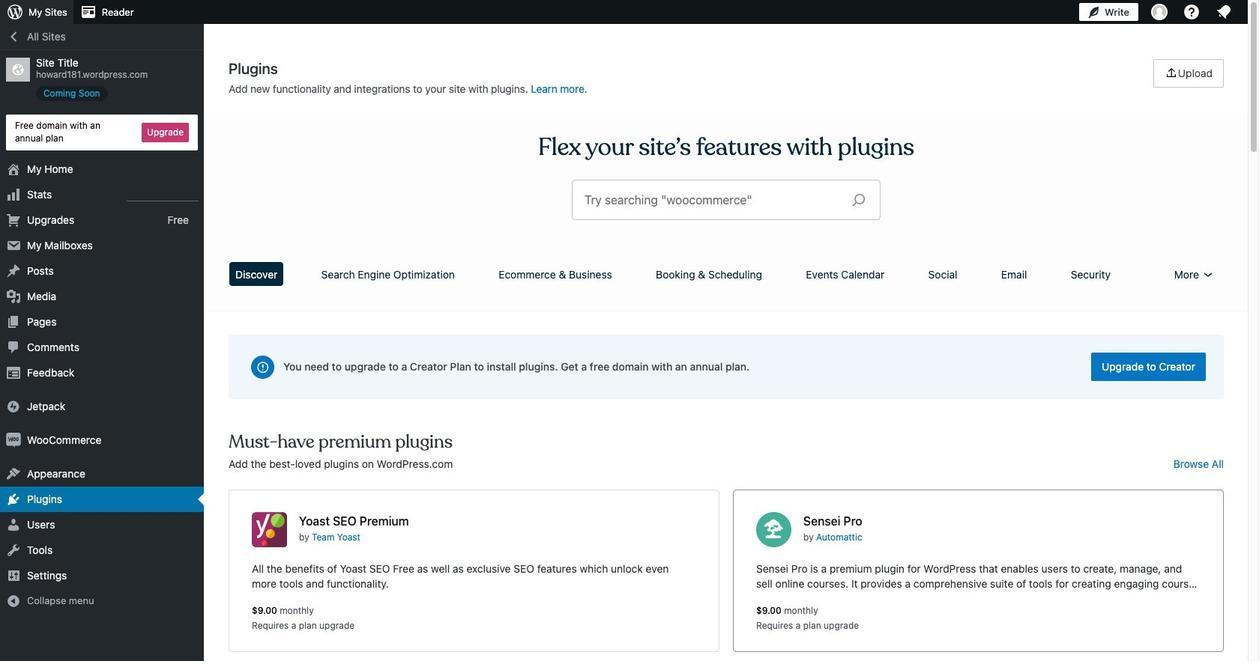 Task type: locate. For each thing, give the bounding box(es) containing it.
1 horizontal spatial plugin icon image
[[756, 513, 791, 548]]

my profile image
[[1151, 4, 1168, 20]]

1 plugin icon image from the left
[[252, 513, 287, 548]]

plugin icon image
[[252, 513, 287, 548], [756, 513, 791, 548]]

manage your notifications image
[[1215, 3, 1233, 21]]

1 img image from the top
[[6, 399, 21, 414]]

None search field
[[573, 181, 880, 220]]

1 vertical spatial img image
[[6, 433, 21, 448]]

img image
[[6, 399, 21, 414], [6, 433, 21, 448]]

0 vertical spatial img image
[[6, 399, 21, 414]]

main content
[[223, 59, 1229, 662]]

0 horizontal spatial plugin icon image
[[252, 513, 287, 548]]

2 img image from the top
[[6, 433, 21, 448]]

help image
[[1183, 3, 1201, 21]]



Task type: describe. For each thing, give the bounding box(es) containing it.
2 plugin icon image from the left
[[756, 513, 791, 548]]

highest hourly views 0 image
[[127, 192, 198, 201]]

Search search field
[[585, 181, 840, 220]]

open search image
[[840, 190, 878, 211]]



Task type: vqa. For each thing, say whether or not it's contained in the screenshot.
of inside the From Sawdust to Success With WordPress.com Mindy Postoff · WordPress.com News · 6d ago How one of our customers built an online store for her woodworking creations.
no



